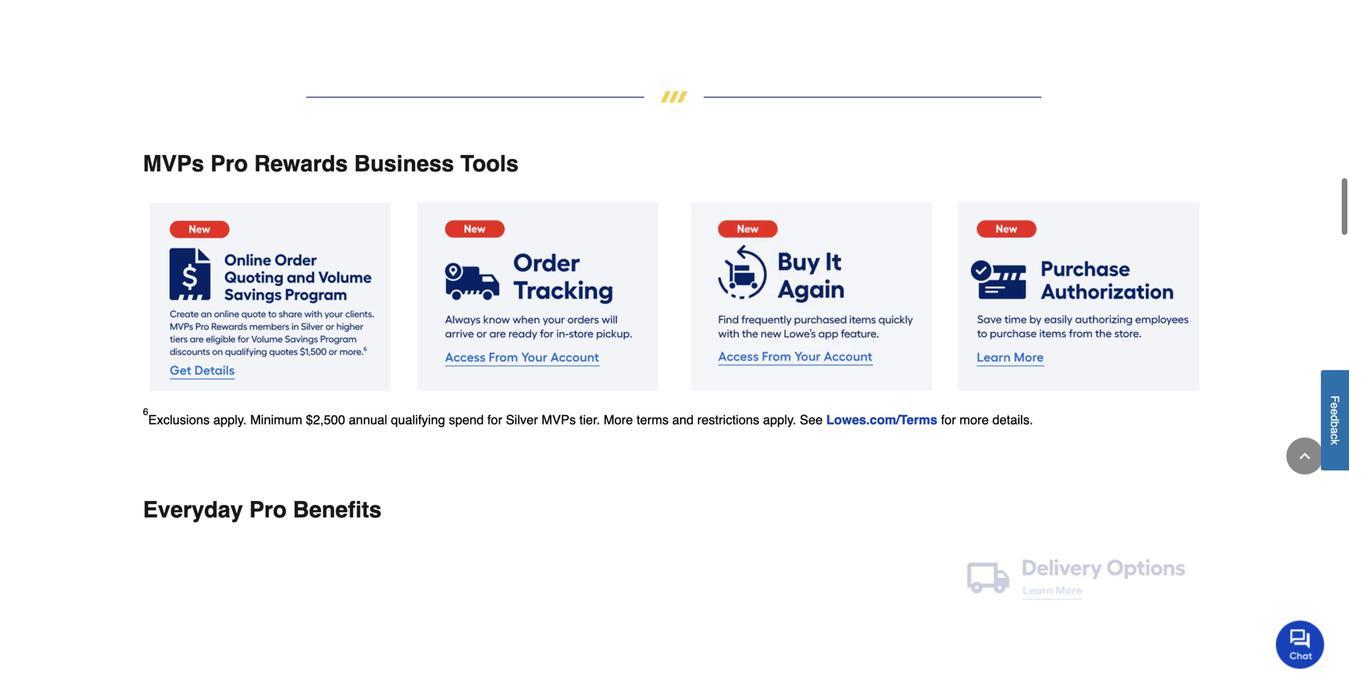 Task type: describe. For each thing, give the bounding box(es) containing it.
qualifying
[[391, 412, 445, 427]]

chevron up image
[[1297, 448, 1313, 464]]

f
[[1329, 396, 1341, 403]]

d
[[1329, 415, 1341, 421]]

buy it again. find frequently purchased items quickly with the new lowe's app feature. image
[[691, 202, 932, 391]]

order tracking. know when your orders will arrive or are ready for in-store pickup. image
[[417, 202, 658, 391]]

terms
[[637, 412, 669, 427]]

see
[[800, 412, 823, 427]]

b
[[1329, 421, 1341, 428]]

mvps inside 6 exclusions apply. minimum $2,500 annual qualifying spend for silver mvps tier. more terms and restrictions apply. see lowes.com/terms for more details.
[[542, 412, 576, 427]]

purchase authorization. save time by easily authorizing employees to purchase items from the store. image
[[958, 202, 1200, 391]]

$2,500
[[306, 412, 345, 427]]

details.
[[992, 412, 1033, 427]]

benefits
[[293, 497, 382, 523]]

and
[[672, 412, 694, 427]]

everyday
[[143, 497, 243, 523]]

f e e d b a c k button
[[1321, 370, 1349, 471]]

6 exclusions apply. minimum $2,500 annual qualifying spend for silver mvps tier. more terms and restrictions apply. see lowes.com/terms for more details.
[[143, 406, 1033, 427]]

business
[[354, 151, 454, 177]]

6
[[143, 406, 148, 417]]

f e e d b a c k
[[1329, 396, 1341, 445]]

chat invite button image
[[1276, 620, 1325, 669]]

a truck icon. image
[[958, 549, 1203, 607]]

tools
[[460, 151, 519, 177]]

2 for from the left
[[941, 412, 956, 427]]

mvps pro rewards business tools
[[143, 151, 519, 177]]

c
[[1329, 434, 1341, 440]]

a
[[1329, 428, 1341, 434]]



Task type: locate. For each thing, give the bounding box(es) containing it.
1 horizontal spatial for
[[941, 412, 956, 427]]

pro left benefits
[[249, 497, 287, 523]]

2 e from the top
[[1329, 409, 1341, 415]]

0 vertical spatial mvps
[[143, 151, 204, 177]]

online order quoting and volume savings program. create online quotes to share with clients. image
[[149, 202, 391, 391]]

silver
[[506, 412, 538, 427]]

for
[[487, 412, 502, 427], [941, 412, 956, 427]]

for left silver
[[487, 412, 502, 427]]

1 for from the left
[[487, 412, 502, 427]]

0 vertical spatial pro
[[210, 151, 248, 177]]

restrictions
[[697, 412, 759, 427]]

lowes.com/terms link
[[826, 412, 937, 427]]

spend
[[449, 412, 484, 427]]

1 horizontal spatial mvps
[[542, 412, 576, 427]]

apply. left the see
[[763, 412, 796, 427]]

e
[[1329, 403, 1341, 409], [1329, 409, 1341, 415]]

tier.
[[579, 412, 600, 427]]

rewards
[[254, 151, 348, 177]]

more
[[604, 412, 633, 427]]

more
[[960, 412, 989, 427]]

0 horizontal spatial apply.
[[213, 412, 247, 427]]

for left the more
[[941, 412, 956, 427]]

page divider image
[[143, 91, 1206, 103]]

1 vertical spatial pro
[[249, 497, 287, 523]]

k
[[1329, 440, 1341, 445]]

pro
[[210, 151, 248, 177], [249, 497, 287, 523]]

everyday pro benefits
[[143, 497, 382, 523]]

pro left rewards
[[210, 151, 248, 177]]

apply. left the minimum
[[213, 412, 247, 427]]

pro for everyday
[[249, 497, 287, 523]]

1 horizontal spatial pro
[[249, 497, 287, 523]]

1 apply. from the left
[[213, 412, 247, 427]]

annual
[[349, 412, 387, 427]]

mvps
[[143, 151, 204, 177], [542, 412, 576, 427]]

1 horizontal spatial apply.
[[763, 412, 796, 427]]

0 horizontal spatial mvps
[[143, 151, 204, 177]]

pro for mvps
[[210, 151, 248, 177]]

1 vertical spatial mvps
[[542, 412, 576, 427]]

e up "b"
[[1329, 409, 1341, 415]]

0 horizontal spatial for
[[487, 412, 502, 427]]

1 e from the top
[[1329, 403, 1341, 409]]

scroll to top element
[[1286, 438, 1323, 475]]

apply.
[[213, 412, 247, 427], [763, 412, 796, 427]]

e up 'd'
[[1329, 403, 1341, 409]]

minimum
[[250, 412, 302, 427]]

exclusions
[[148, 412, 210, 427]]

lowes.com/terms
[[826, 412, 937, 427]]

2 apply. from the left
[[763, 412, 796, 427]]

0 horizontal spatial pro
[[210, 151, 248, 177]]



Task type: vqa. For each thing, say whether or not it's contained in the screenshot.
to in the Molded composite is an affordable, manufactured product made with a wood-based compound. It's engineered to have the look and feel of real wood. Maintenance on composite doors is painless; they won't fade over time and never need painting.
no



